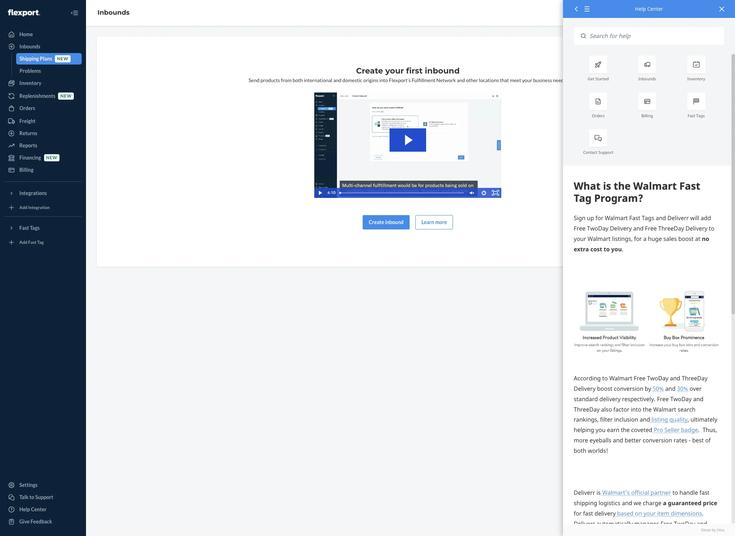 Task type: locate. For each thing, give the bounding box(es) containing it.
1 horizontal spatial tags
[[697, 113, 705, 118]]

elevio by dixa link
[[574, 527, 725, 533]]

1 vertical spatial inbounds link
[[4, 41, 82, 52]]

new for shipping plans
[[57, 56, 68, 61]]

learn more
[[422, 219, 447, 225]]

and
[[333, 77, 342, 83], [457, 77, 465, 83]]

0 vertical spatial inbound
[[425, 66, 460, 76]]

fast tags
[[688, 113, 705, 118], [19, 225, 40, 231]]

fast inside dropdown button
[[19, 225, 29, 231]]

1 vertical spatial inbound
[[385, 219, 404, 225]]

add integration link
[[4, 202, 82, 213]]

orders
[[19, 105, 35, 111], [592, 113, 605, 118]]

support down settings link on the bottom left of page
[[35, 494, 53, 500]]

1 vertical spatial add
[[19, 240, 27, 245]]

help center
[[635, 5, 663, 12], [19, 506, 47, 512]]

talk to support
[[19, 494, 53, 500]]

2 horizontal spatial inbounds
[[639, 76, 657, 82]]

your
[[386, 66, 404, 76], [522, 77, 533, 83]]

shipping
[[20, 56, 39, 62]]

1 horizontal spatial billing
[[642, 113, 653, 118]]

1 vertical spatial center
[[31, 506, 47, 512]]

0 horizontal spatial inbounds link
[[4, 41, 82, 52]]

0 vertical spatial center
[[648, 5, 663, 12]]

1 vertical spatial billing
[[19, 167, 34, 173]]

2 vertical spatial new
[[46, 155, 57, 160]]

1 vertical spatial fast
[[19, 225, 29, 231]]

fulfillment
[[412, 77, 436, 83]]

Search search field
[[586, 27, 725, 45]]

1 horizontal spatial inbound
[[425, 66, 460, 76]]

get started
[[588, 76, 609, 82]]

0 vertical spatial billing
[[642, 113, 653, 118]]

0 horizontal spatial fast tags
[[19, 225, 40, 231]]

billing link
[[4, 164, 82, 176]]

1 horizontal spatial help center
[[635, 5, 663, 12]]

add fast tag
[[19, 240, 44, 245]]

0 vertical spatial create
[[356, 66, 383, 76]]

fast
[[688, 113, 696, 118], [19, 225, 29, 231], [28, 240, 36, 245]]

returns link
[[4, 128, 82, 139]]

add inside add fast tag 'link'
[[19, 240, 27, 245]]

inbounds link
[[98, 9, 130, 17], [4, 41, 82, 52]]

needs.
[[553, 77, 567, 83]]

help up "give"
[[19, 506, 30, 512]]

1 vertical spatial help center
[[19, 506, 47, 512]]

support
[[599, 150, 614, 155], [35, 494, 53, 500]]

first
[[406, 66, 423, 76]]

0 horizontal spatial billing
[[19, 167, 34, 173]]

add left 'tag'
[[19, 240, 27, 245]]

1 vertical spatial your
[[522, 77, 533, 83]]

create
[[356, 66, 383, 76], [369, 219, 384, 225]]

0 horizontal spatial your
[[386, 66, 404, 76]]

0 vertical spatial add
[[19, 205, 27, 210]]

center down talk to support
[[31, 506, 47, 512]]

help center down "to"
[[19, 506, 47, 512]]

close navigation image
[[70, 9, 79, 17]]

freight
[[19, 118, 36, 124]]

add left integration
[[19, 205, 27, 210]]

support inside button
[[35, 494, 53, 500]]

inbound left learn
[[385, 219, 404, 225]]

fast tags button
[[4, 222, 82, 234]]

0 horizontal spatial orders
[[19, 105, 35, 111]]

feedback
[[31, 519, 52, 525]]

create inbound
[[369, 219, 404, 225]]

your right meet
[[522, 77, 533, 83]]

0 horizontal spatial help center
[[19, 506, 47, 512]]

inbound up network
[[425, 66, 460, 76]]

new
[[57, 56, 68, 61], [60, 93, 72, 99], [46, 155, 57, 160]]

returns
[[19, 130, 37, 136]]

1 add from the top
[[19, 205, 27, 210]]

1 horizontal spatial your
[[522, 77, 533, 83]]

0 horizontal spatial center
[[31, 506, 47, 512]]

create inside create your first inbound send products from both international and domestic origins into flexport's fulfillment network and other locations that meet your business needs.
[[356, 66, 383, 76]]

reports
[[19, 142, 37, 148]]

inbound
[[425, 66, 460, 76], [385, 219, 404, 225]]

new for replenishments
[[60, 93, 72, 99]]

new down the reports link
[[46, 155, 57, 160]]

center up search search field
[[648, 5, 663, 12]]

new up orders link
[[60, 93, 72, 99]]

0 horizontal spatial help
[[19, 506, 30, 512]]

2 add from the top
[[19, 240, 27, 245]]

create for inbound
[[369, 219, 384, 225]]

1 horizontal spatial inbounds link
[[98, 9, 130, 17]]

0 vertical spatial help
[[635, 5, 646, 12]]

integrations
[[19, 190, 47, 196]]

and left the domestic
[[333, 77, 342, 83]]

help center inside help center link
[[19, 506, 47, 512]]

add
[[19, 205, 27, 210], [19, 240, 27, 245]]

add fast tag link
[[4, 237, 82, 248]]

home
[[19, 31, 33, 37]]

1 vertical spatial tags
[[30, 225, 40, 231]]

0 vertical spatial new
[[57, 56, 68, 61]]

video element
[[315, 93, 502, 198]]

inbounds
[[98, 9, 130, 17], [19, 43, 40, 49], [639, 76, 657, 82]]

center
[[648, 5, 663, 12], [31, 506, 47, 512]]

add inside add integration link
[[19, 205, 27, 210]]

origins
[[364, 77, 379, 83]]

add for add integration
[[19, 205, 27, 210]]

products
[[261, 77, 280, 83]]

and left other on the right of the page
[[457, 77, 465, 83]]

locations
[[479, 77, 499, 83]]

new right plans
[[57, 56, 68, 61]]

2 and from the left
[[457, 77, 465, 83]]

help center up search search field
[[635, 5, 663, 12]]

add for add fast tag
[[19, 240, 27, 245]]

flexport's
[[389, 77, 411, 83]]

1 horizontal spatial help
[[635, 5, 646, 12]]

problems link
[[16, 65, 82, 77]]

support right "contact"
[[599, 150, 614, 155]]

1 horizontal spatial and
[[457, 77, 465, 83]]

0 horizontal spatial tags
[[30, 225, 40, 231]]

1 vertical spatial fast tags
[[19, 225, 40, 231]]

inventory
[[688, 76, 706, 82], [19, 80, 41, 86]]

create inside button
[[369, 219, 384, 225]]

billing
[[642, 113, 653, 118], [19, 167, 34, 173]]

0 horizontal spatial support
[[35, 494, 53, 500]]

1 vertical spatial new
[[60, 93, 72, 99]]

1 horizontal spatial fast tags
[[688, 113, 705, 118]]

contact support
[[584, 150, 614, 155]]

tags
[[697, 113, 705, 118], [30, 225, 40, 231]]

center inside help center link
[[31, 506, 47, 512]]

1 vertical spatial create
[[369, 219, 384, 225]]

1 vertical spatial inbounds
[[19, 43, 40, 49]]

your up the flexport's
[[386, 66, 404, 76]]

0 horizontal spatial inbounds
[[19, 43, 40, 49]]

2 vertical spatial fast
[[28, 240, 36, 245]]

1 horizontal spatial inventory
[[688, 76, 706, 82]]

1 vertical spatial orders
[[592, 113, 605, 118]]

0 horizontal spatial inbound
[[385, 219, 404, 225]]

help up search search field
[[635, 5, 646, 12]]

that
[[500, 77, 509, 83]]

add integration
[[19, 205, 50, 210]]

inventory link
[[4, 77, 82, 89]]

1 horizontal spatial support
[[599, 150, 614, 155]]

help
[[635, 5, 646, 12], [19, 506, 30, 512]]

problems
[[20, 68, 41, 74]]

0 horizontal spatial and
[[333, 77, 342, 83]]

0 vertical spatial fast tags
[[688, 113, 705, 118]]

1 vertical spatial support
[[35, 494, 53, 500]]

1 horizontal spatial inbounds
[[98, 9, 130, 17]]

video thumbnail image
[[315, 93, 502, 198], [315, 93, 502, 198]]

inbound inside create your first inbound send products from both international and domestic origins into flexport's fulfillment network and other locations that meet your business needs.
[[425, 66, 460, 76]]



Task type: vqa. For each thing, say whether or not it's contained in the screenshot.
topmost Inbounds
yes



Task type: describe. For each thing, give the bounding box(es) containing it.
orders link
[[4, 103, 82, 114]]

plans
[[40, 56, 52, 62]]

2 vertical spatial inbounds
[[639, 76, 657, 82]]

elevio
[[702, 527, 711, 532]]

settings
[[19, 482, 38, 488]]

new for financing
[[46, 155, 57, 160]]

from
[[281, 77, 292, 83]]

network
[[437, 77, 456, 83]]

shipping plans
[[20, 56, 52, 62]]

1 horizontal spatial orders
[[592, 113, 605, 118]]

freight link
[[4, 115, 82, 127]]

0 vertical spatial orders
[[19, 105, 35, 111]]

international
[[304, 77, 333, 83]]

create your first inbound send products from both international and domestic origins into flexport's fulfillment network and other locations that meet your business needs.
[[249, 66, 567, 83]]

talk
[[19, 494, 28, 500]]

settings link
[[4, 479, 82, 491]]

give
[[19, 519, 30, 525]]

learn
[[422, 219, 434, 225]]

domestic
[[343, 77, 363, 83]]

1 horizontal spatial center
[[648, 5, 663, 12]]

integrations button
[[4, 188, 82, 199]]

0 vertical spatial fast
[[688, 113, 696, 118]]

started
[[596, 76, 609, 82]]

by
[[712, 527, 716, 532]]

more
[[435, 219, 447, 225]]

other
[[466, 77, 478, 83]]

send
[[249, 77, 260, 83]]

into
[[379, 77, 388, 83]]

give feedback button
[[4, 516, 82, 528]]

reports link
[[4, 140, 82, 151]]

contact
[[584, 150, 598, 155]]

elevio by dixa
[[702, 527, 725, 532]]

0 horizontal spatial inventory
[[19, 80, 41, 86]]

tags inside dropdown button
[[30, 225, 40, 231]]

help center link
[[4, 504, 82, 515]]

1 and from the left
[[333, 77, 342, 83]]

dixa
[[717, 527, 725, 532]]

integration
[[28, 205, 50, 210]]

talk to support button
[[4, 492, 82, 503]]

0 vertical spatial your
[[386, 66, 404, 76]]

tag
[[37, 240, 44, 245]]

0 vertical spatial inbounds link
[[98, 9, 130, 17]]

financing
[[19, 155, 41, 161]]

home link
[[4, 29, 82, 40]]

fast inside 'link'
[[28, 240, 36, 245]]

learn more button
[[416, 215, 453, 229]]

1 vertical spatial help
[[19, 506, 30, 512]]

0 vertical spatial inbounds
[[98, 9, 130, 17]]

get
[[588, 76, 595, 82]]

business
[[534, 77, 552, 83]]

give feedback
[[19, 519, 52, 525]]

0 vertical spatial support
[[599, 150, 614, 155]]

both
[[293, 77, 303, 83]]

to
[[29, 494, 34, 500]]

create inbound button
[[363, 215, 410, 229]]

meet
[[510, 77, 521, 83]]

create for your
[[356, 66, 383, 76]]

inbound inside button
[[385, 219, 404, 225]]

0 vertical spatial tags
[[697, 113, 705, 118]]

fast tags inside dropdown button
[[19, 225, 40, 231]]

replenishments
[[19, 93, 55, 99]]

0 vertical spatial help center
[[635, 5, 663, 12]]

flexport logo image
[[8, 9, 40, 16]]



